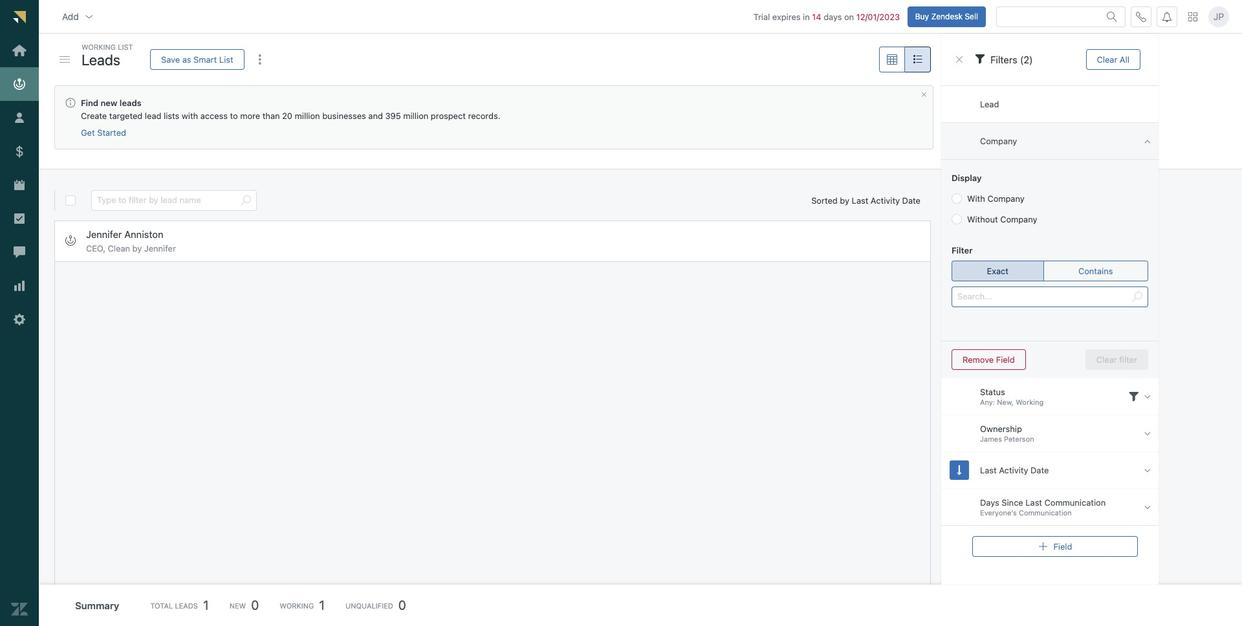 Task type: locate. For each thing, give the bounding box(es) containing it.
by down anniston
[[132, 243, 142, 253]]

1 vertical spatial leads
[[175, 602, 198, 610]]

2 0 from the left
[[399, 598, 406, 613]]

activity down peterson at the right
[[999, 465, 1029, 475]]

company
[[980, 136, 1018, 146], [988, 194, 1025, 204], [1001, 214, 1038, 225]]

company down lead
[[980, 136, 1018, 146]]

company for with
[[988, 194, 1025, 204]]

filters (2)
[[991, 54, 1033, 65]]

1 vertical spatial filter fill image
[[1129, 392, 1139, 402]]

0 horizontal spatial field
[[997, 354, 1015, 365]]

0 horizontal spatial date
[[903, 195, 921, 206]]

field inside field button
[[1054, 541, 1073, 552]]

1 horizontal spatial 1
[[319, 598, 325, 613]]

0 horizontal spatial list
[[118, 43, 133, 51]]

field right add image
[[1054, 541, 1073, 552]]

working down chevron down icon
[[82, 43, 116, 51]]

unqualified 0
[[346, 598, 406, 613]]

jp
[[1214, 11, 1225, 22]]

1 horizontal spatial leads
[[175, 602, 198, 610]]

communication
[[1045, 498, 1106, 508], [1019, 509, 1072, 517]]

0
[[251, 598, 259, 613], [399, 598, 406, 613]]

1 vertical spatial by
[[132, 243, 142, 253]]

1 horizontal spatial 0
[[399, 598, 406, 613]]

any:
[[980, 398, 995, 407]]

0 vertical spatial activity
[[871, 195, 900, 206]]

2 vertical spatial working
[[280, 602, 314, 610]]

new 0
[[230, 598, 259, 613]]

last for since
[[1026, 498, 1043, 508]]

1
[[203, 598, 209, 613], [319, 598, 325, 613]]

0 horizontal spatial last
[[852, 195, 869, 206]]

leads right handler image
[[82, 51, 120, 68]]

0 vertical spatial field
[[997, 354, 1015, 365]]

get started link
[[81, 128, 126, 139]]

jennifer
[[86, 228, 122, 240], [144, 243, 176, 253]]

to
[[230, 111, 238, 121]]

leads right total
[[175, 602, 198, 610]]

0 horizontal spatial leads
[[82, 51, 120, 68]]

2 horizontal spatial search image
[[1133, 292, 1143, 302]]

1 left unqualified at the left of page
[[319, 598, 325, 613]]

communication up add image
[[1019, 509, 1072, 517]]

0 horizontal spatial 1
[[203, 598, 209, 613]]

filters
[[991, 54, 1018, 65]]

company down the with company
[[1001, 214, 1038, 225]]

0 horizontal spatial working
[[82, 43, 116, 51]]

0 horizontal spatial filter fill image
[[975, 54, 986, 64]]

0 vertical spatial date
[[903, 195, 921, 206]]

activity right sorted
[[871, 195, 900, 206]]

0 horizontal spatial 0
[[251, 598, 259, 613]]

0 vertical spatial leads
[[82, 51, 120, 68]]

all
[[1120, 54, 1130, 64]]

0 vertical spatial filter fill image
[[975, 54, 986, 64]]

jennifer down anniston
[[144, 243, 176, 253]]

0 right unqualified at the left of page
[[399, 598, 406, 613]]

last
[[852, 195, 869, 206], [980, 465, 997, 475], [1026, 498, 1043, 508]]

list
[[118, 43, 133, 51], [219, 54, 233, 64]]

list up leads
[[118, 43, 133, 51]]

angle down image
[[1145, 391, 1151, 402], [1145, 502, 1151, 513]]

prospect
[[431, 111, 466, 121]]

1 horizontal spatial list
[[219, 54, 233, 64]]

0 horizontal spatial search image
[[241, 195, 251, 206]]

2 horizontal spatial working
[[1016, 398, 1044, 407]]

1 vertical spatial field
[[1054, 541, 1073, 552]]

expires
[[773, 11, 801, 22]]

remove field button
[[952, 349, 1026, 370]]

ownership james peterson
[[980, 424, 1035, 444]]

0 vertical spatial list
[[118, 43, 133, 51]]

new
[[101, 98, 117, 108]]

smart
[[194, 54, 217, 64]]

2 million from the left
[[403, 111, 429, 121]]

info image
[[65, 98, 76, 108]]

bell image
[[1162, 11, 1173, 22]]

everyone's
[[980, 509, 1017, 517]]

filter fill image
[[975, 54, 986, 64], [1129, 392, 1139, 402]]

james
[[980, 435, 1002, 444]]

Search... field
[[958, 287, 1127, 307]]

search image for type to filter by lead name field
[[241, 195, 251, 206]]

company up without company
[[988, 194, 1025, 204]]

2 vertical spatial company
[[1001, 214, 1038, 225]]

and
[[368, 111, 383, 121]]

1 horizontal spatial filter fill image
[[1129, 392, 1139, 402]]

working 1
[[280, 598, 325, 613]]

1 million from the left
[[295, 111, 320, 121]]

1 vertical spatial activity
[[999, 465, 1029, 475]]

1 horizontal spatial activity
[[999, 465, 1029, 475]]

last right since
[[1026, 498, 1043, 508]]

last for by
[[852, 195, 869, 206]]

list inside working list leads
[[118, 43, 133, 51]]

clear all button
[[1086, 49, 1141, 70]]

0 vertical spatial angle down image
[[1145, 391, 1151, 402]]

million
[[295, 111, 320, 121], [403, 111, 429, 121]]

remove
[[963, 354, 994, 365]]

0 vertical spatial jennifer
[[86, 228, 122, 240]]

jennifer up ceo,
[[86, 228, 122, 240]]

2 angle down image from the top
[[1145, 465, 1151, 476]]

than
[[263, 111, 280, 121]]

1 left new
[[203, 598, 209, 613]]

0 vertical spatial last
[[852, 195, 869, 206]]

with
[[968, 194, 986, 204]]

0 horizontal spatial jennifer
[[86, 228, 122, 240]]

0 horizontal spatial million
[[295, 111, 320, 121]]

working inside working list leads
[[82, 43, 116, 51]]

1 vertical spatial search image
[[241, 195, 251, 206]]

working for 1
[[280, 602, 314, 610]]

communication up field button
[[1045, 498, 1106, 508]]

last inside days since last communication everyone's communication
[[1026, 498, 1043, 508]]

new
[[230, 602, 246, 610]]

1 horizontal spatial by
[[840, 195, 850, 206]]

buy zendesk sell button
[[908, 6, 986, 27]]

new,
[[997, 398, 1014, 407]]

calls image
[[1136, 11, 1147, 22]]

total
[[150, 602, 173, 610]]

1 horizontal spatial last
[[980, 465, 997, 475]]

anniston
[[124, 228, 163, 240]]

jennifer anniston ceo, clean by jennifer
[[86, 228, 176, 253]]

save
[[161, 54, 180, 64]]

1 horizontal spatial million
[[403, 111, 429, 121]]

1 1 from the left
[[203, 598, 209, 613]]

trial
[[754, 11, 770, 22]]

0 right new
[[251, 598, 259, 613]]

started
[[97, 128, 126, 138]]

field
[[997, 354, 1015, 365], [1054, 541, 1073, 552]]

search image
[[1107, 11, 1118, 22], [241, 195, 251, 206], [1133, 292, 1143, 302]]

1 angle down image from the top
[[1145, 391, 1151, 402]]

remove field
[[963, 354, 1015, 365]]

list right smart
[[219, 54, 233, 64]]

sell
[[965, 11, 979, 21]]

field right remove at the right bottom
[[997, 354, 1015, 365]]

0 horizontal spatial by
[[132, 243, 142, 253]]

angle down image
[[1145, 428, 1151, 439], [1145, 465, 1151, 476]]

by right sorted
[[840, 195, 850, 206]]

0 vertical spatial working
[[82, 43, 116, 51]]

last right long arrow down icon
[[980, 465, 997, 475]]

working right new 0
[[280, 602, 314, 610]]

1 vertical spatial list
[[219, 54, 233, 64]]

1 vertical spatial angle down image
[[1145, 502, 1151, 513]]

1 horizontal spatial field
[[1054, 541, 1073, 552]]

0 vertical spatial communication
[[1045, 498, 1106, 508]]

cancel image
[[921, 91, 928, 98]]

targeted
[[109, 111, 143, 121]]

field inside remove field button
[[997, 354, 1015, 365]]

days
[[980, 498, 1000, 508]]

1 horizontal spatial search image
[[1107, 11, 1118, 22]]

working right new,
[[1016, 398, 1044, 407]]

angle up image
[[1145, 136, 1151, 147]]

chevron down image
[[84, 11, 94, 22]]

total leads 1
[[150, 598, 209, 613]]

lists
[[164, 111, 179, 121]]

million right '395'
[[403, 111, 429, 121]]

1 vertical spatial jennifer
[[144, 243, 176, 253]]

by
[[840, 195, 850, 206], [132, 243, 142, 253]]

1 0 from the left
[[251, 598, 259, 613]]

0 vertical spatial angle down image
[[1145, 428, 1151, 439]]

1 horizontal spatial date
[[1031, 465, 1049, 475]]

date
[[903, 195, 921, 206], [1031, 465, 1049, 475]]

2 vertical spatial last
[[1026, 498, 1043, 508]]

last right sorted
[[852, 195, 869, 206]]

handler image
[[60, 56, 70, 63]]

working for leads
[[82, 43, 116, 51]]

working inside working 1
[[280, 602, 314, 610]]

million right the 20
[[295, 111, 320, 121]]

2 vertical spatial search image
[[1133, 292, 1143, 302]]

2 horizontal spatial last
[[1026, 498, 1043, 508]]

working
[[82, 43, 116, 51], [1016, 398, 1044, 407], [280, 602, 314, 610]]

1 vertical spatial angle down image
[[1145, 465, 1151, 476]]

0 for unqualified 0
[[399, 598, 406, 613]]

lead
[[980, 99, 999, 109]]

zendesk products image
[[1189, 12, 1198, 21]]

status any: new, working
[[980, 387, 1044, 407]]

1 vertical spatial working
[[1016, 398, 1044, 407]]

last activity date
[[980, 465, 1049, 475]]

access
[[200, 111, 228, 121]]

unqualified
[[346, 602, 393, 610]]

1 vertical spatial company
[[988, 194, 1025, 204]]

1 horizontal spatial working
[[280, 602, 314, 610]]

ownership
[[980, 424, 1022, 434]]



Task type: describe. For each thing, give the bounding box(es) containing it.
on
[[845, 11, 854, 22]]

find
[[81, 98, 98, 108]]

cancel image
[[955, 54, 965, 65]]

jennifer anniston link
[[86, 228, 163, 240]]

clear all
[[1097, 54, 1130, 64]]

long arrow down image
[[958, 465, 962, 476]]

0 vertical spatial company
[[980, 136, 1018, 146]]

Type to filter by lead name field
[[97, 191, 236, 210]]

find new leads create targeted lead lists with access to more than 20 million businesses and 395 million prospect records.
[[81, 98, 501, 121]]

leads inside working list leads
[[82, 51, 120, 68]]

add
[[62, 11, 79, 22]]

sorted
[[812, 195, 838, 206]]

leads
[[120, 98, 142, 108]]

1 angle down image from the top
[[1145, 428, 1151, 439]]

0 vertical spatial by
[[840, 195, 850, 206]]

filter
[[952, 245, 973, 256]]

buy zendesk sell
[[915, 11, 979, 21]]

with
[[182, 111, 198, 121]]

working list leads
[[82, 43, 133, 68]]

get
[[81, 128, 95, 138]]

without
[[968, 214, 998, 225]]

0 horizontal spatial activity
[[871, 195, 900, 206]]

contains
[[1079, 266, 1113, 276]]

lead
[[145, 111, 161, 121]]

0 for new 0
[[251, 598, 259, 613]]

zendesk
[[932, 11, 963, 21]]

days
[[824, 11, 842, 22]]

working inside the status any: new, working
[[1016, 398, 1044, 407]]

add image
[[1038, 542, 1049, 552]]

jp button
[[1209, 6, 1230, 27]]

days since last communication everyone's communication
[[980, 498, 1106, 517]]

exact
[[987, 266, 1009, 276]]

company for without
[[1001, 214, 1038, 225]]

summary
[[75, 600, 119, 611]]

search image for search... field
[[1133, 292, 1143, 302]]

without company
[[968, 214, 1038, 225]]

1 vertical spatial last
[[980, 465, 997, 475]]

sorted by last activity date
[[812, 195, 921, 206]]

zendesk image
[[11, 601, 28, 618]]

save as smart list button
[[150, 49, 244, 70]]

by inside jennifer anniston ceo, clean by jennifer
[[132, 243, 142, 253]]

trial expires in 14 days on 12/01/2023
[[754, 11, 900, 22]]

overflow vertical fill image
[[255, 54, 265, 65]]

peterson
[[1004, 435, 1035, 444]]

contains button
[[1044, 261, 1149, 282]]

buy
[[915, 11, 929, 21]]

(2)
[[1020, 54, 1033, 65]]

create
[[81, 111, 107, 121]]

display
[[952, 173, 982, 183]]

leads inside total leads 1
[[175, 602, 198, 610]]

add button
[[52, 4, 105, 30]]

list inside save as smart list button
[[219, 54, 233, 64]]

businesses
[[322, 111, 366, 121]]

1 vertical spatial communication
[[1019, 509, 1072, 517]]

12/01/2023
[[857, 11, 900, 22]]

clear
[[1097, 54, 1118, 64]]

2 1 from the left
[[319, 598, 325, 613]]

20
[[282, 111, 293, 121]]

more
[[240, 111, 260, 121]]

since
[[1002, 498, 1024, 508]]

in
[[803, 11, 810, 22]]

field button
[[973, 536, 1138, 557]]

get started
[[81, 128, 126, 138]]

2 angle down image from the top
[[1145, 502, 1151, 513]]

0 vertical spatial search image
[[1107, 11, 1118, 22]]

records.
[[468, 111, 501, 121]]

ceo,
[[86, 243, 106, 253]]

as
[[182, 54, 191, 64]]

clean
[[108, 243, 130, 253]]

leads image
[[65, 236, 76, 246]]

save as smart list
[[161, 54, 233, 64]]

1 horizontal spatial jennifer
[[144, 243, 176, 253]]

14
[[812, 11, 822, 22]]

with company
[[968, 194, 1025, 204]]

exact button
[[952, 261, 1044, 282]]

395
[[385, 111, 401, 121]]

status
[[980, 387, 1006, 397]]

1 vertical spatial date
[[1031, 465, 1049, 475]]



Task type: vqa. For each thing, say whether or not it's contained in the screenshot.


